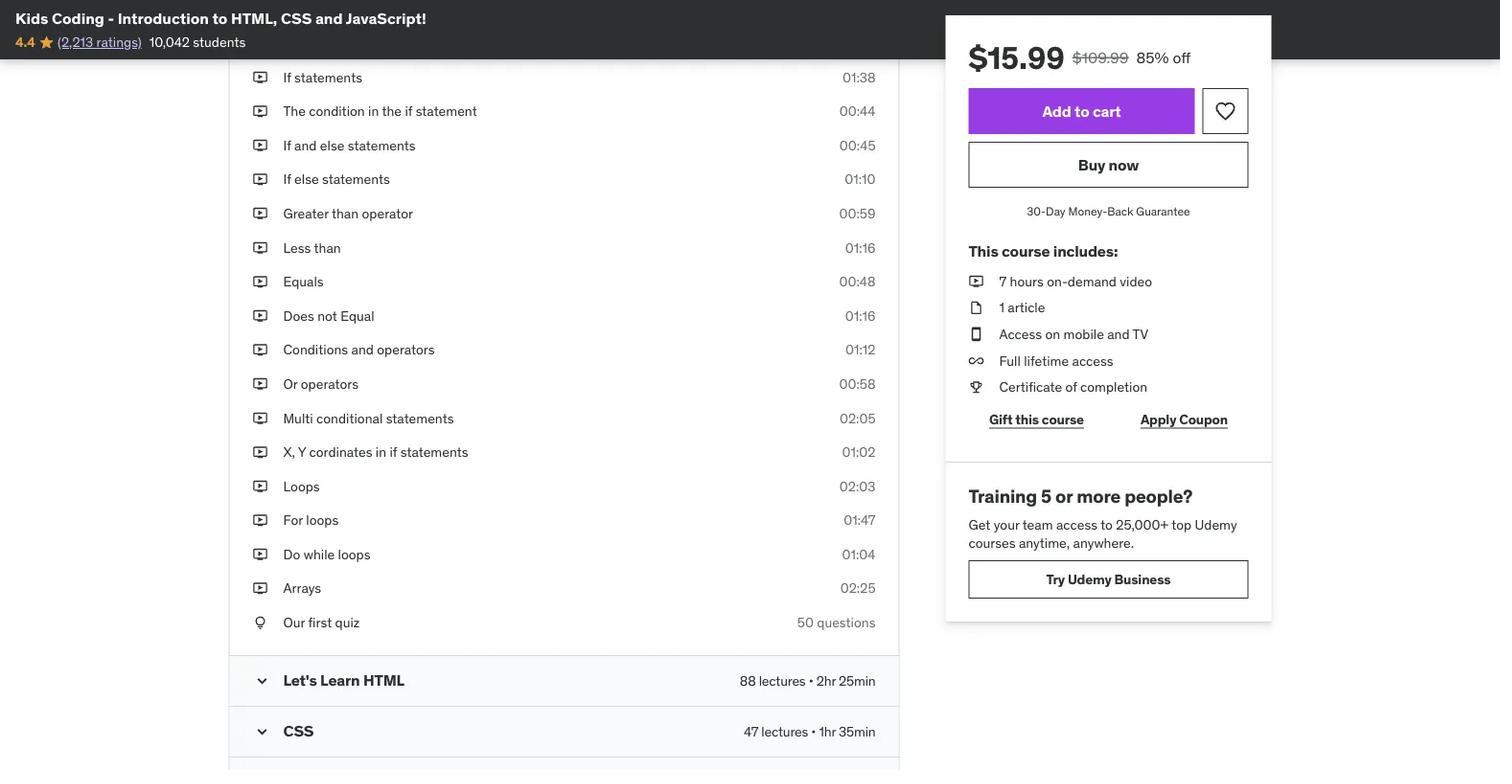 Task type: describe. For each thing, give the bounding box(es) containing it.
certificate
[[999, 379, 1062, 396]]

our
[[283, 614, 305, 632]]

xsmall image for x, y cordinates in if statements
[[253, 443, 268, 462]]

access
[[999, 326, 1042, 343]]

(2,213
[[57, 33, 93, 51]]

conditional
[[316, 410, 383, 427]]

if and else statements
[[283, 137, 416, 154]]

25min
[[839, 672, 876, 690]]

day
[[1046, 204, 1066, 219]]

xsmall image for for loops
[[253, 511, 268, 530]]

2 01:16 from the top
[[845, 307, 876, 324]]

greater than operator
[[283, 205, 413, 222]]

to inside add to cart button
[[1075, 101, 1090, 121]]

to inside training 5 or more people? get your team access to 25,000+ top udemy courses anytime, anywhere.
[[1101, 516, 1113, 533]]

00:58
[[839, 375, 876, 393]]

50
[[797, 614, 814, 632]]

statements down the multi conditional statements
[[400, 444, 468, 461]]

multi conditional statements
[[283, 410, 454, 427]]

access inside training 5 or more people? get your team access to 25,000+ top udemy courses anytime, anywhere.
[[1056, 516, 1098, 533]]

statements up x, y cordinates in if statements
[[386, 410, 454, 427]]

or
[[1056, 485, 1073, 508]]

25,000+
[[1116, 516, 1169, 533]]

statements up condition
[[294, 68, 362, 86]]

learn
[[320, 671, 360, 691]]

xsmall image for or operators
[[253, 375, 268, 394]]

xsmall image for greater than operator
[[253, 204, 268, 223]]

88 lectures • 2hr 25min
[[740, 672, 876, 690]]

02:25
[[840, 580, 876, 597]]

apply
[[1141, 411, 1177, 428]]

xsmall image for if statements
[[253, 68, 268, 87]]

off
[[1173, 47, 1191, 67]]

00:59
[[839, 205, 876, 222]]

business
[[1114, 571, 1171, 588]]

xsmall image for multi conditional statements
[[253, 409, 268, 428]]

gift this course link
[[969, 401, 1105, 439]]

this
[[969, 241, 999, 261]]

this course includes:
[[969, 241, 1118, 261]]

introduction
[[118, 8, 209, 28]]

$15.99
[[969, 38, 1065, 77]]

training
[[969, 485, 1037, 508]]

47
[[744, 723, 758, 740]]

01:10
[[845, 171, 876, 188]]

xsmall image for less than
[[253, 238, 268, 257]]

let's learn html
[[283, 671, 405, 691]]

apply coupon
[[1141, 411, 1228, 428]]

if for the
[[405, 102, 412, 120]]

xsmall image left 1 on the top
[[969, 299, 984, 317]]

wishlist image
[[1214, 100, 1237, 123]]

more
[[1077, 485, 1121, 508]]

and down the
[[294, 137, 317, 154]]

0 vertical spatial css
[[281, 8, 312, 28]]

html,
[[231, 8, 277, 28]]

xsmall image for if else statements
[[253, 170, 268, 189]]

for loops
[[283, 512, 339, 529]]

7 hours on-demand video
[[999, 273, 1152, 290]]

(2,213 ratings)
[[57, 33, 142, 51]]

cart
[[1093, 101, 1121, 121]]

47 lectures • 1hr 35min
[[744, 723, 876, 740]]

10,042 students
[[149, 33, 246, 51]]

0 vertical spatial course
[[1002, 241, 1050, 261]]

full lifetime access
[[999, 352, 1114, 369]]

xsmall image for do while loops
[[253, 546, 268, 564]]

1 vertical spatial else
[[294, 171, 319, 188]]

xsmall image for loops
[[253, 477, 268, 496]]

get
[[969, 516, 991, 533]]

statement
[[416, 102, 477, 120]]

does not equal
[[283, 307, 374, 324]]

ratings)
[[96, 33, 142, 51]]

1 vertical spatial css
[[283, 722, 314, 741]]

lectures for css
[[762, 723, 808, 740]]

now
[[1109, 155, 1139, 174]]

this
[[1016, 411, 1039, 428]]

00:45
[[840, 137, 876, 154]]

courses
[[969, 535, 1016, 552]]

xsmall image left full
[[969, 352, 984, 370]]

0 vertical spatial else
[[320, 137, 345, 154]]

the condition in the if statement
[[283, 102, 477, 120]]

1
[[999, 299, 1005, 316]]

• for css
[[811, 723, 816, 740]]

small image for let's learn html
[[253, 672, 272, 691]]

if for if and else statements
[[283, 137, 291, 154]]

than for greater
[[332, 205, 359, 222]]

anytime,
[[1019, 535, 1070, 552]]

top
[[1172, 516, 1192, 533]]

xsmall image left how
[[253, 0, 268, 18]]

4.4
[[15, 33, 35, 51]]

the
[[382, 102, 402, 120]]

does
[[283, 307, 314, 324]]

video
[[1120, 273, 1152, 290]]

try udemy business
[[1046, 571, 1171, 588]]

35min
[[839, 723, 876, 740]]

udemy inside training 5 or more people? get your team access to 25,000+ top udemy courses anytime, anywhere.
[[1195, 516, 1237, 533]]

the
[[283, 102, 306, 120]]

try udemy business link
[[969, 561, 1249, 599]]

back
[[1107, 204, 1134, 219]]

training 5 or more people? get your team access to 25,000+ top udemy courses anytime, anywhere.
[[969, 485, 1237, 552]]

certificate of completion
[[999, 379, 1148, 396]]

01:47
[[844, 512, 876, 529]]

01:12
[[846, 341, 876, 359]]

tv
[[1133, 326, 1149, 343]]

money-
[[1068, 204, 1107, 219]]

• for let's learn html
[[809, 672, 814, 690]]

greater
[[283, 205, 329, 222]]

$109.99
[[1072, 47, 1129, 67]]

loops
[[283, 478, 320, 495]]

while
[[304, 546, 335, 563]]

1 article
[[999, 299, 1045, 316]]

0 vertical spatial in
[[368, 102, 379, 120]]



Task type: locate. For each thing, give the bounding box(es) containing it.
xsmall image for conditions and operators
[[253, 341, 268, 360]]

1 small image from the top
[[253, 672, 272, 691]]

1 vertical spatial to
[[1075, 101, 1090, 121]]

•
[[809, 672, 814, 690], [811, 723, 816, 740]]

if for in
[[390, 444, 397, 461]]

• left "2hr"
[[809, 672, 814, 690]]

0 vertical spatial if
[[405, 102, 412, 120]]

1 vertical spatial than
[[314, 239, 341, 256]]

gift
[[989, 411, 1013, 428]]

if up the
[[283, 68, 291, 86]]

condition
[[309, 102, 365, 120]]

guarantee
[[1136, 204, 1190, 219]]

and right how
[[315, 8, 343, 28]]

xsmall image left arrays
[[253, 580, 268, 599]]

conditions
[[283, 341, 348, 359]]

1 horizontal spatial to
[[1075, 101, 1090, 121]]

than for less
[[314, 239, 341, 256]]

if
[[283, 68, 291, 86], [283, 137, 291, 154], [283, 171, 291, 188]]

1 vertical spatial operators
[[301, 375, 359, 393]]

0 vertical spatial to
[[212, 8, 228, 28]]

$15.99 $109.99 85% off
[[969, 38, 1191, 77]]

computers
[[314, 0, 378, 17]]

than right less
[[314, 239, 341, 256]]

0 horizontal spatial operators
[[301, 375, 359, 393]]

article
[[1008, 299, 1045, 316]]

00:48
[[839, 273, 876, 290]]

in down the multi conditional statements
[[376, 444, 386, 461]]

course up the hours
[[1002, 241, 1050, 261]]

conditions and operators
[[283, 341, 435, 359]]

and left tv
[[1107, 326, 1130, 343]]

try
[[1046, 571, 1065, 588]]

01:02
[[842, 444, 876, 461]]

1 vertical spatial lectures
[[762, 723, 808, 740]]

first
[[308, 614, 332, 632]]

in left 'the'
[[368, 102, 379, 120]]

xsmall image left the or
[[253, 375, 268, 394]]

add to cart button
[[969, 88, 1195, 134]]

statements down the condition in the if statement at the top left
[[348, 137, 416, 154]]

for
[[283, 512, 303, 529]]

how computers do math
[[283, 0, 430, 17]]

else up "greater"
[[294, 171, 319, 188]]

and
[[315, 8, 343, 28], [294, 137, 317, 154], [1107, 326, 1130, 343], [351, 341, 374, 359]]

xsmall image
[[253, 68, 268, 87], [253, 136, 268, 155], [253, 170, 268, 189], [253, 204, 268, 223], [253, 238, 268, 257], [253, 273, 268, 291], [253, 307, 268, 326], [969, 325, 984, 344], [969, 352, 984, 370], [969, 378, 984, 397], [253, 409, 268, 428], [253, 443, 268, 462], [253, 546, 268, 564]]

if for if statements
[[283, 68, 291, 86]]

10,042
[[149, 33, 190, 51]]

loops right while
[[338, 546, 371, 563]]

1 vertical spatial loops
[[338, 546, 371, 563]]

less than
[[283, 239, 341, 256]]

01:16 down 00:59
[[845, 239, 876, 256]]

includes:
[[1053, 241, 1118, 261]]

0 horizontal spatial udemy
[[1068, 571, 1112, 588]]

xsmall image left conditions at the left
[[253, 341, 268, 360]]

than
[[332, 205, 359, 222], [314, 239, 341, 256]]

xsmall image for arrays
[[253, 580, 268, 599]]

statements down if and else statements
[[322, 171, 390, 188]]

2 if from the top
[[283, 137, 291, 154]]

1 vertical spatial udemy
[[1068, 571, 1112, 588]]

xsmall image left "do"
[[253, 546, 268, 564]]

xsmall image left if and else statements
[[253, 136, 268, 155]]

0 vertical spatial than
[[332, 205, 359, 222]]

completion
[[1080, 379, 1148, 396]]

1 vertical spatial access
[[1056, 516, 1098, 533]]

xsmall image left our
[[253, 614, 268, 633]]

access down mobile
[[1072, 352, 1114, 369]]

xsmall image left the multi
[[253, 409, 268, 428]]

do while loops
[[283, 546, 371, 563]]

01:16
[[845, 239, 876, 256], [845, 307, 876, 324]]

0 vertical spatial if
[[283, 68, 291, 86]]

xsmall image for equals
[[253, 273, 268, 291]]

not
[[317, 307, 337, 324]]

multi
[[283, 410, 313, 427]]

people?
[[1125, 485, 1193, 508]]

• left 1hr
[[811, 723, 816, 740]]

your
[[994, 516, 1020, 533]]

demand
[[1068, 273, 1117, 290]]

xsmall image left the
[[253, 102, 268, 121]]

of
[[1066, 379, 1077, 396]]

if
[[405, 102, 412, 120], [390, 444, 397, 461]]

in
[[368, 102, 379, 120], [376, 444, 386, 461]]

1 horizontal spatial operators
[[377, 341, 435, 359]]

7
[[999, 273, 1007, 290]]

if down the multi conditional statements
[[390, 444, 397, 461]]

y
[[298, 444, 306, 461]]

to left the cart
[[1075, 101, 1090, 121]]

xsmall image for does not equal
[[253, 307, 268, 326]]

02:03
[[840, 478, 876, 495]]

xsmall image left the equals at the left of page
[[253, 273, 268, 291]]

xsmall image for our first quiz
[[253, 614, 268, 633]]

team
[[1023, 516, 1053, 533]]

0 horizontal spatial else
[[294, 171, 319, 188]]

to
[[212, 8, 228, 28], [1075, 101, 1090, 121], [1101, 516, 1113, 533]]

css right html, in the left top of the page
[[281, 8, 312, 28]]

01:16 up 01:12
[[845, 307, 876, 324]]

operators up the multi conditional statements
[[377, 341, 435, 359]]

lectures
[[759, 672, 806, 690], [762, 723, 808, 740]]

lectures right the 47
[[762, 723, 808, 740]]

lectures right "88"
[[759, 672, 806, 690]]

xsmall image down html, in the left top of the page
[[253, 68, 268, 87]]

3 if from the top
[[283, 171, 291, 188]]

xsmall image left for
[[253, 511, 268, 530]]

if up "greater"
[[283, 171, 291, 188]]

0 horizontal spatial if
[[390, 444, 397, 461]]

hours
[[1010, 273, 1044, 290]]

gift this course
[[989, 411, 1084, 428]]

2 vertical spatial if
[[283, 171, 291, 188]]

our first quiz
[[283, 614, 360, 632]]

0 vertical spatial lectures
[[759, 672, 806, 690]]

if right 'the'
[[405, 102, 412, 120]]

1hr
[[819, 723, 836, 740]]

xsmall image left "greater"
[[253, 204, 268, 223]]

add to cart
[[1042, 101, 1121, 121]]

questions
[[817, 614, 876, 632]]

1 horizontal spatial if
[[405, 102, 412, 120]]

xsmall image left 7
[[969, 272, 984, 291]]

do
[[283, 546, 300, 563]]

small image
[[253, 672, 272, 691], [253, 723, 272, 742]]

0 vertical spatial 01:16
[[845, 239, 876, 256]]

2hr
[[817, 672, 836, 690]]

lifetime
[[1024, 352, 1069, 369]]

1 horizontal spatial else
[[320, 137, 345, 154]]

88
[[740, 672, 756, 690]]

udemy right the try
[[1068, 571, 1112, 588]]

0 horizontal spatial to
[[212, 8, 228, 28]]

xsmall image
[[253, 0, 268, 18], [253, 102, 268, 121], [969, 272, 984, 291], [969, 299, 984, 317], [253, 341, 268, 360], [253, 375, 268, 394], [253, 477, 268, 496], [253, 511, 268, 530], [253, 580, 268, 599], [253, 614, 268, 633]]

01:38
[[843, 68, 876, 86]]

xsmall image left if else statements on the top left of page
[[253, 170, 268, 189]]

and down equal
[[351, 341, 374, 359]]

1 vertical spatial small image
[[253, 723, 272, 742]]

less
[[283, 239, 311, 256]]

0 vertical spatial udemy
[[1195, 516, 1237, 533]]

operators down conditions at the left
[[301, 375, 359, 393]]

2 horizontal spatial to
[[1101, 516, 1113, 533]]

else up if else statements on the top left of page
[[320, 137, 345, 154]]

xsmall image left access
[[969, 325, 984, 344]]

0 vertical spatial loops
[[306, 512, 339, 529]]

1 horizontal spatial udemy
[[1195, 516, 1237, 533]]

5
[[1041, 485, 1052, 508]]

0 vertical spatial small image
[[253, 672, 272, 691]]

1 vertical spatial course
[[1042, 411, 1084, 428]]

0 vertical spatial •
[[809, 672, 814, 690]]

buy
[[1078, 155, 1106, 174]]

2 small image from the top
[[253, 723, 272, 742]]

2 vertical spatial to
[[1101, 516, 1113, 533]]

equals
[[283, 273, 324, 290]]

do
[[381, 0, 396, 17]]

if for if else statements
[[283, 171, 291, 188]]

xsmall image left loops
[[253, 477, 268, 496]]

to up anywhere.
[[1101, 516, 1113, 533]]

or operators
[[283, 375, 359, 393]]

xsmall image left less
[[253, 238, 268, 257]]

if down the
[[283, 137, 291, 154]]

02:05
[[840, 410, 876, 427]]

xsmall image left x,
[[253, 443, 268, 462]]

1 if from the top
[[283, 68, 291, 86]]

css down let's
[[283, 722, 314, 741]]

1 vertical spatial 01:16
[[845, 307, 876, 324]]

operator
[[362, 205, 413, 222]]

1 vertical spatial in
[[376, 444, 386, 461]]

course down of
[[1042, 411, 1084, 428]]

course
[[1002, 241, 1050, 261], [1042, 411, 1084, 428]]

add
[[1042, 101, 1071, 121]]

udemy right 'top'
[[1195, 516, 1237, 533]]

math
[[400, 0, 430, 17]]

access down the or
[[1056, 516, 1098, 533]]

lectures for let's learn html
[[759, 672, 806, 690]]

small image for css
[[253, 723, 272, 742]]

1 vertical spatial if
[[390, 444, 397, 461]]

on
[[1045, 326, 1060, 343]]

1 vertical spatial if
[[283, 137, 291, 154]]

on-
[[1047, 273, 1068, 290]]

equal
[[340, 307, 374, 324]]

xsmall image left the does
[[253, 307, 268, 326]]

full
[[999, 352, 1021, 369]]

1 01:16 from the top
[[845, 239, 876, 256]]

kids
[[15, 8, 48, 28]]

than down if else statements on the top left of page
[[332, 205, 359, 222]]

xsmall image left certificate
[[969, 378, 984, 397]]

udemy
[[1195, 516, 1237, 533], [1068, 571, 1112, 588]]

to up the students
[[212, 8, 228, 28]]

0 vertical spatial access
[[1072, 352, 1114, 369]]

buy now button
[[969, 142, 1249, 188]]

xsmall image for the condition in the if statement
[[253, 102, 268, 121]]

loops right for
[[306, 512, 339, 529]]

1 vertical spatial •
[[811, 723, 816, 740]]

xsmall image for if and else statements
[[253, 136, 268, 155]]

0 vertical spatial operators
[[377, 341, 435, 359]]



Task type: vqa. For each thing, say whether or not it's contained in the screenshot.


